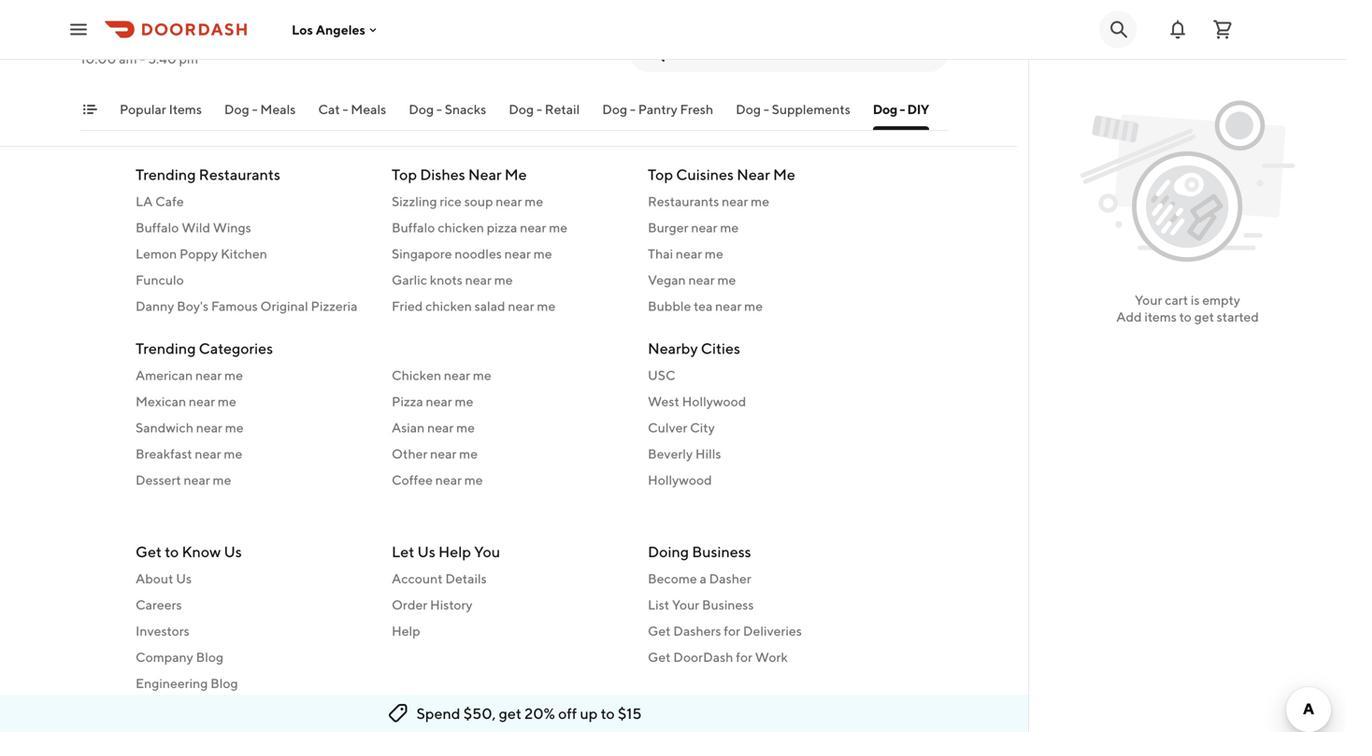 Task type: vqa. For each thing, say whether or not it's contained in the screenshot.
topmost Delete IMAGE
no



Task type: describe. For each thing, give the bounding box(es) containing it.
dashers
[[674, 623, 722, 639]]

dog - pantry fresh
[[603, 101, 714, 117]]

snacks
[[445, 101, 487, 117]]

culver
[[648, 420, 688, 435]]

me down vegan near me link
[[745, 298, 763, 314]]

burger near me link
[[648, 218, 882, 237]]

prices
[[378, 68, 411, 81]]

coffee
[[392, 472, 433, 488]]

near down noodles
[[466, 272, 492, 288]]

coffee near me
[[392, 472, 483, 488]]

account
[[392, 571, 443, 586]]

business inside the list your business link
[[702, 597, 754, 613]]

dog - retail button
[[509, 100, 580, 130]]

los angeles button
[[292, 22, 381, 37]]

sizzling
[[392, 194, 437, 209]]

garlic knots near me link
[[392, 271, 626, 289]]

garlic knots near me
[[392, 272, 513, 288]]

fresh
[[680, 101, 714, 117]]

me up 'burger near me' link at top
[[751, 194, 770, 209]]

let us help you
[[392, 543, 500, 561]]

dog - meals
[[224, 101, 296, 117]]

trending for trending categories
[[136, 340, 196, 357]]

- for dog - meals
[[252, 101, 258, 117]]

lemon
[[136, 246, 177, 261]]

near down sandwich near me
[[195, 446, 221, 462]]

hills
[[696, 446, 722, 462]]

doing business
[[648, 543, 752, 561]]

buffalo wild wings
[[136, 220, 251, 235]]

popular items
[[120, 101, 202, 117]]

$50,
[[464, 705, 496, 723]]

me down breakfast near me link
[[213, 472, 231, 488]]

dog for dog - retail
[[509, 101, 534, 117]]

1 vertical spatial to
[[165, 543, 179, 561]]

empty
[[1203, 292, 1241, 308]]

lemon poppy kitchen link
[[136, 245, 369, 263]]

0 horizontal spatial your
[[672, 597, 700, 613]]

hollywood link
[[648, 471, 882, 490]]

boy's
[[177, 298, 209, 314]]

mexican near me
[[136, 394, 236, 409]]

me up other near me
[[457, 420, 475, 435]]

singapore noodles near me
[[392, 246, 552, 261]]

funculo link
[[136, 271, 369, 289]]

sizzling rice soup near me link
[[392, 192, 626, 211]]

get doordash for work
[[648, 650, 788, 665]]

is
[[1191, 292, 1200, 308]]

dog - supplements button
[[736, 100, 851, 130]]

for for dashers
[[724, 623, 741, 639]]

for for doordash
[[736, 650, 753, 665]]

your inside your cart is empty add items to get started
[[1136, 292, 1163, 308]]

work
[[756, 650, 788, 665]]

near down garlic knots near me link
[[508, 298, 535, 314]]

thai near me
[[648, 246, 724, 261]]

kitchen
[[221, 246, 267, 261]]

your cart is empty add items to get started
[[1117, 292, 1260, 325]]

near down breakfast near me at the bottom
[[184, 472, 210, 488]]

me down chicken near me
[[455, 394, 474, 409]]

- for dog - retail
[[537, 101, 542, 117]]

get dashers for deliveries
[[648, 623, 802, 639]]

open menu image
[[67, 18, 90, 41]]

directly
[[519, 68, 559, 81]]

me down the "burger near me"
[[705, 246, 724, 261]]

dog for dog - diy
[[873, 101, 898, 117]]

danny boy's famous original pizzeria link
[[136, 297, 369, 316]]

- for dog - snacks
[[437, 101, 442, 117]]

chicken
[[392, 368, 442, 383]]

pizza
[[392, 394, 423, 409]]

la
[[136, 194, 153, 209]]

rice
[[440, 194, 462, 209]]

prices on this menu are set directly by the merchant .
[[378, 68, 650, 81]]

1 vertical spatial hollywood
[[648, 472, 712, 488]]

original
[[261, 298, 308, 314]]

near for dishes
[[469, 166, 502, 183]]

me down mexican near me link
[[225, 420, 244, 435]]

pantry
[[639, 101, 678, 117]]

get for get doordash for work
[[648, 650, 671, 665]]

company
[[136, 650, 193, 665]]

near up breakfast near me at the bottom
[[196, 420, 223, 435]]

5:40
[[148, 51, 177, 66]]

chicken for buffalo
[[438, 220, 484, 235]]

me inside 'link'
[[473, 368, 492, 383]]

near down other near me
[[436, 472, 462, 488]]

dog - retail
[[509, 101, 580, 117]]

full menu 10:00 am - 5:40 pm
[[80, 30, 198, 66]]

- for cat - meals
[[343, 101, 348, 117]]

investors link
[[136, 622, 369, 641]]

blog for company blog
[[196, 650, 224, 665]]

investors
[[136, 623, 190, 639]]

0 vertical spatial business
[[692, 543, 752, 561]]

mexican
[[136, 394, 186, 409]]

fried chicken salad near me link
[[392, 297, 626, 316]]

set
[[501, 68, 517, 81]]

me down garlic knots near me link
[[537, 298, 556, 314]]

me up bubble tea near me
[[718, 272, 736, 288]]

poppy
[[180, 246, 218, 261]]

show menu categories image
[[82, 102, 97, 117]]

pizza near me
[[392, 394, 474, 409]]

fried
[[392, 298, 423, 314]]

account details link
[[392, 570, 626, 588]]

mexican near me link
[[136, 392, 369, 411]]

top for top dishes near me
[[392, 166, 417, 183]]

near inside 'link'
[[444, 368, 471, 383]]

0 items, open order cart image
[[1212, 18, 1235, 41]]

1 horizontal spatial restaurants
[[648, 194, 720, 209]]

dog - supplements
[[736, 101, 851, 117]]

me for top dishes near me
[[505, 166, 527, 183]]

dog - pantry fresh button
[[603, 100, 714, 130]]

near down top cuisines near me
[[722, 194, 749, 209]]

near up coffee near me
[[430, 446, 457, 462]]

spend
[[417, 705, 461, 723]]

culver city link
[[648, 419, 882, 437]]

menu
[[110, 30, 150, 48]]

me down american near me link
[[218, 394, 236, 409]]

you
[[474, 543, 500, 561]]

company blog
[[136, 650, 224, 665]]

chicken near me
[[392, 368, 492, 383]]

get inside your cart is empty add items to get started
[[1195, 309, 1215, 325]]

company blog link
[[136, 648, 369, 667]]

west
[[648, 394, 680, 409]]

list
[[648, 597, 670, 613]]

us for let us help you
[[418, 543, 436, 561]]

me inside 'link'
[[534, 246, 552, 261]]

me up coffee near me
[[459, 446, 478, 462]]

near down trending categories
[[196, 368, 222, 383]]

become a dasher
[[648, 571, 752, 586]]

meals for cat - meals
[[351, 101, 387, 117]]

near for cuisines
[[737, 166, 771, 183]]

near right tea
[[716, 298, 742, 314]]

engineering blog link
[[136, 674, 369, 693]]

top cuisines near me
[[648, 166, 796, 183]]

me down sandwich near me link
[[224, 446, 243, 462]]



Task type: locate. For each thing, give the bounding box(es) containing it.
me down categories
[[225, 368, 243, 383]]

order history link
[[392, 596, 626, 615]]

1 me from the left
[[505, 166, 527, 183]]

dog - snacks button
[[409, 100, 487, 130]]

0 horizontal spatial top
[[392, 166, 417, 183]]

0 horizontal spatial me
[[505, 166, 527, 183]]

this
[[429, 68, 448, 81]]

0 vertical spatial trending
[[136, 166, 196, 183]]

me down singapore noodles near me 'link'
[[495, 272, 513, 288]]

- left diy
[[900, 101, 905, 117]]

- inside full menu 10:00 am - 5:40 pm
[[140, 51, 145, 66]]

buffalo down sizzling
[[392, 220, 435, 235]]

2 meals from the left
[[351, 101, 387, 117]]

1 vertical spatial restaurants
[[648, 194, 720, 209]]

4 dog from the left
[[603, 101, 628, 117]]

about us
[[136, 571, 192, 586]]

us down get to know us
[[176, 571, 192, 586]]

- left pantry
[[630, 101, 636, 117]]

near up soup
[[469, 166, 502, 183]]

buffalo chicken pizza near me
[[392, 220, 568, 235]]

your up items
[[1136, 292, 1163, 308]]

1 horizontal spatial us
[[224, 543, 242, 561]]

wild
[[182, 220, 210, 235]]

2 top from the left
[[648, 166, 673, 183]]

top left cuisines at the top right
[[648, 166, 673, 183]]

near up 'vegan near me'
[[676, 246, 703, 261]]

1 vertical spatial your
[[672, 597, 700, 613]]

by
[[562, 68, 575, 81]]

0 vertical spatial blog
[[196, 650, 224, 665]]

order
[[392, 597, 428, 613]]

business up dasher
[[692, 543, 752, 561]]

top for top cuisines near me
[[648, 166, 673, 183]]

0 horizontal spatial meals
[[260, 101, 296, 117]]

cities
[[701, 340, 741, 357]]

to up about us
[[165, 543, 179, 561]]

0 horizontal spatial restaurants
[[199, 166, 281, 183]]

los
[[292, 22, 313, 37]]

us right let
[[418, 543, 436, 561]]

dog inside dog - pantry fresh 'button'
[[603, 101, 628, 117]]

near up the buffalo chicken pizza near me link
[[496, 194, 522, 209]]

near up pizza near me at the bottom left of the page
[[444, 368, 471, 383]]

2 vertical spatial to
[[601, 705, 615, 723]]

us for about us
[[176, 571, 192, 586]]

1 horizontal spatial meals
[[351, 101, 387, 117]]

us right 'know'
[[224, 543, 242, 561]]

dessert near me link
[[136, 471, 369, 490]]

am
[[119, 51, 137, 66]]

1 buffalo from the left
[[136, 220, 179, 235]]

near down chicken near me
[[426, 394, 452, 409]]

me down the buffalo chicken pizza near me link
[[534, 246, 552, 261]]

dog for dog - pantry fresh
[[603, 101, 628, 117]]

garlic
[[392, 272, 427, 288]]

near
[[469, 166, 502, 183], [737, 166, 771, 183]]

dessert near me
[[136, 472, 231, 488]]

beverly
[[648, 446, 693, 462]]

dog inside dog - meals button
[[224, 101, 250, 117]]

help
[[439, 543, 471, 561], [392, 623, 421, 639]]

1 horizontal spatial get
[[1195, 309, 1215, 325]]

me for top cuisines near me
[[774, 166, 796, 183]]

- right 'items'
[[252, 101, 258, 117]]

buffalo inside the buffalo chicken pizza near me link
[[392, 220, 435, 235]]

- for dog - pantry fresh
[[630, 101, 636, 117]]

0 horizontal spatial near
[[469, 166, 502, 183]]

danny boy's famous original pizzeria
[[136, 298, 358, 314]]

0 vertical spatial to
[[1180, 309, 1192, 325]]

-
[[140, 51, 145, 66], [252, 101, 258, 117], [343, 101, 348, 117], [437, 101, 442, 117], [537, 101, 542, 117], [630, 101, 636, 117], [764, 101, 770, 117], [900, 101, 905, 117]]

meals right cat
[[351, 101, 387, 117]]

- for dog - diy
[[900, 101, 905, 117]]

restaurants near me link
[[648, 192, 882, 211]]

do it yourself nutrient blend - beef image
[[374, 0, 507, 30]]

me down sizzling rice soup near me link
[[549, 220, 568, 235]]

vegan near me link
[[648, 271, 882, 289]]

0 vertical spatial help
[[439, 543, 471, 561]]

me up the pizza near me link
[[473, 368, 492, 383]]

dog - diy
[[873, 101, 930, 117]]

near up restaurants near me link
[[737, 166, 771, 183]]

engineering blog
[[136, 676, 238, 691]]

dog for dog - supplements
[[736, 101, 761, 117]]

dog for dog - meals
[[224, 101, 250, 117]]

1 horizontal spatial your
[[1136, 292, 1163, 308]]

near up sandwich near me
[[189, 394, 215, 409]]

blog inside engineering blog "link"
[[211, 676, 238, 691]]

1 horizontal spatial top
[[648, 166, 673, 183]]

0 vertical spatial for
[[724, 623, 741, 639]]

cuisines
[[676, 166, 734, 183]]

dog down prices on this menu are set directly by the merchant .
[[509, 101, 534, 117]]

0 horizontal spatial help
[[392, 623, 421, 639]]

careers link
[[136, 596, 369, 615]]

west hollywood
[[648, 394, 747, 409]]

business down dasher
[[702, 597, 754, 613]]

us inside about us 'link'
[[176, 571, 192, 586]]

near right pizza
[[520, 220, 547, 235]]

0 vertical spatial hollywood
[[682, 394, 747, 409]]

1 vertical spatial for
[[736, 650, 753, 665]]

buffalo up lemon
[[136, 220, 179, 235]]

merchant
[[597, 68, 648, 81]]

chicken down knots
[[426, 298, 472, 314]]

about
[[136, 571, 173, 586]]

0 vertical spatial get
[[1195, 309, 1215, 325]]

- for dog - supplements
[[764, 101, 770, 117]]

account details
[[392, 571, 487, 586]]

2 me from the left
[[774, 166, 796, 183]]

wings
[[213, 220, 251, 235]]

5 dog from the left
[[736, 101, 761, 117]]

to for your
[[1180, 309, 1192, 325]]

restaurants up la cafe link
[[199, 166, 281, 183]]

to inside your cart is empty add items to get started
[[1180, 309, 1192, 325]]

dog left diy
[[873, 101, 898, 117]]

me up the buffalo chicken pizza near me link
[[525, 194, 544, 209]]

dog right 'fresh'
[[736, 101, 761, 117]]

get for get dashers for deliveries
[[648, 623, 671, 639]]

1 horizontal spatial near
[[737, 166, 771, 183]]

1 trending from the top
[[136, 166, 196, 183]]

careers
[[136, 597, 182, 613]]

1 vertical spatial blog
[[211, 676, 238, 691]]

help up the details
[[439, 543, 471, 561]]

popular items button
[[120, 100, 202, 130]]

hollywood down beverly hills
[[648, 472, 712, 488]]

thai near me link
[[648, 245, 882, 263]]

buffalo wild wings link
[[136, 218, 369, 237]]

dog inside dog - snacks button
[[409, 101, 434, 117]]

dog down on
[[409, 101, 434, 117]]

1 horizontal spatial me
[[774, 166, 796, 183]]

1 horizontal spatial buffalo
[[392, 220, 435, 235]]

2 vertical spatial get
[[648, 650, 671, 665]]

dog for dog - snacks
[[409, 101, 434, 117]]

your right list
[[672, 597, 700, 613]]

.
[[648, 68, 650, 81]]

meals left cat
[[260, 101, 296, 117]]

- left supplements
[[764, 101, 770, 117]]

2 near from the left
[[737, 166, 771, 183]]

1 near from the left
[[469, 166, 502, 183]]

trending for trending restaurants
[[136, 166, 196, 183]]

thai
[[648, 246, 674, 261]]

vegan
[[648, 272, 686, 288]]

get up about
[[136, 543, 162, 561]]

1 horizontal spatial help
[[439, 543, 471, 561]]

dog inside dog - supplements button
[[736, 101, 761, 117]]

other
[[392, 446, 428, 462]]

1 meals from the left
[[260, 101, 296, 117]]

dog right 'items'
[[224, 101, 250, 117]]

doing
[[648, 543, 689, 561]]

noodles
[[455, 246, 502, 261]]

doordash
[[674, 650, 734, 665]]

- right am
[[140, 51, 145, 66]]

0 horizontal spatial get
[[499, 705, 522, 723]]

trending up cafe
[[136, 166, 196, 183]]

20%
[[525, 705, 555, 723]]

2 horizontal spatial us
[[418, 543, 436, 561]]

get left the doordash
[[648, 650, 671, 665]]

blog up the engineering blog at left
[[196, 650, 224, 665]]

buffalo inside buffalo wild wings link
[[136, 220, 179, 235]]

blog for engineering blog
[[211, 676, 238, 691]]

- right cat
[[343, 101, 348, 117]]

add
[[1117, 309, 1143, 325]]

2 buffalo from the left
[[392, 220, 435, 235]]

1 vertical spatial chicken
[[426, 298, 472, 314]]

funculo
[[136, 272, 184, 288]]

burger
[[648, 220, 689, 235]]

to right up
[[601, 705, 615, 723]]

for left work
[[736, 650, 753, 665]]

Item Search search field
[[679, 43, 933, 64]]

top dishes near me
[[392, 166, 527, 183]]

fried chicken salad near me
[[392, 298, 556, 314]]

cat - meals button
[[318, 100, 387, 130]]

dasher
[[710, 571, 752, 586]]

singapore
[[392, 246, 452, 261]]

chicken near me link
[[392, 366, 626, 385]]

0 vertical spatial chicken
[[438, 220, 484, 235]]

angeles
[[316, 22, 366, 37]]

2 trending from the top
[[136, 340, 196, 357]]

0 vertical spatial get
[[136, 543, 162, 561]]

get
[[1195, 309, 1215, 325], [499, 705, 522, 723]]

0 vertical spatial restaurants
[[199, 166, 281, 183]]

engineering
[[136, 676, 208, 691]]

blog down "company blog" link
[[211, 676, 238, 691]]

breakfast
[[136, 446, 192, 462]]

list your business
[[648, 597, 754, 613]]

american near me
[[136, 368, 243, 383]]

hollywood up city
[[682, 394, 747, 409]]

0 horizontal spatial us
[[176, 571, 192, 586]]

1 top from the left
[[392, 166, 417, 183]]

chicken down sizzling rice soup near me
[[438, 220, 484, 235]]

3 dog from the left
[[509, 101, 534, 117]]

near up tea
[[689, 272, 715, 288]]

for
[[724, 623, 741, 639], [736, 650, 753, 665]]

dog down merchant
[[603, 101, 628, 117]]

0 horizontal spatial to
[[165, 543, 179, 561]]

get doordash for work link
[[648, 648, 882, 667]]

buffalo for top
[[392, 220, 435, 235]]

me
[[525, 194, 544, 209], [751, 194, 770, 209], [549, 220, 568, 235], [721, 220, 739, 235], [534, 246, 552, 261], [705, 246, 724, 261], [495, 272, 513, 288], [718, 272, 736, 288], [537, 298, 556, 314], [745, 298, 763, 314], [225, 368, 243, 383], [473, 368, 492, 383], [218, 394, 236, 409], [455, 394, 474, 409], [225, 420, 244, 435], [457, 420, 475, 435], [224, 446, 243, 462], [459, 446, 478, 462], [213, 472, 231, 488], [465, 472, 483, 488]]

near down "restaurants near me" on the top of the page
[[692, 220, 718, 235]]

restaurants
[[199, 166, 281, 183], [648, 194, 720, 209]]

me up sizzling rice soup near me link
[[505, 166, 527, 183]]

nearby cities
[[648, 340, 741, 357]]

chicken for fried
[[426, 298, 472, 314]]

- inside 'button'
[[630, 101, 636, 117]]

notification bell image
[[1167, 18, 1190, 41]]

to down 'cart'
[[1180, 309, 1192, 325]]

1 vertical spatial get
[[648, 623, 671, 639]]

beverly hills link
[[648, 445, 882, 463]]

get down is on the right
[[1195, 309, 1215, 325]]

1 vertical spatial trending
[[136, 340, 196, 357]]

hollywood
[[682, 394, 747, 409], [648, 472, 712, 488]]

knots
[[430, 272, 463, 288]]

salad
[[475, 298, 506, 314]]

dog inside dog - retail button
[[509, 101, 534, 117]]

to for spend
[[601, 705, 615, 723]]

get for get to know us
[[136, 543, 162, 561]]

1 dog from the left
[[224, 101, 250, 117]]

near up other near me
[[428, 420, 454, 435]]

- left retail
[[537, 101, 542, 117]]

asian
[[392, 420, 425, 435]]

meals for dog - meals
[[260, 101, 296, 117]]

top up sizzling
[[392, 166, 417, 183]]

1 vertical spatial business
[[702, 597, 754, 613]]

buffalo for trending
[[136, 220, 179, 235]]

retail
[[545, 101, 580, 117]]

0 horizontal spatial buffalo
[[136, 220, 179, 235]]

near down the buffalo chicken pizza near me link
[[505, 246, 531, 261]]

trending up american
[[136, 340, 196, 357]]

categories
[[199, 340, 273, 357]]

me up restaurants near me link
[[774, 166, 796, 183]]

blog inside "company blog" link
[[196, 650, 224, 665]]

0 vertical spatial your
[[1136, 292, 1163, 308]]

buffalo chicken pizza near me link
[[392, 218, 626, 237]]

get left "20%"
[[499, 705, 522, 723]]

2 horizontal spatial to
[[1180, 309, 1192, 325]]

about us link
[[136, 570, 369, 588]]

for up get doordash for work
[[724, 623, 741, 639]]

to
[[1180, 309, 1192, 325], [165, 543, 179, 561], [601, 705, 615, 723]]

breakfast near me
[[136, 446, 243, 462]]

me down "restaurants near me" on the top of the page
[[721, 220, 739, 235]]

dog - snacks
[[409, 101, 487, 117]]

6 dog from the left
[[873, 101, 898, 117]]

restaurants up the "burger near me"
[[648, 194, 720, 209]]

become
[[648, 571, 698, 586]]

1 vertical spatial help
[[392, 623, 421, 639]]

danny
[[136, 298, 174, 314]]

near inside 'link'
[[505, 246, 531, 261]]

me down other near me link
[[465, 472, 483, 488]]

help down order
[[392, 623, 421, 639]]

trending categories
[[136, 340, 273, 357]]

- left snacks at the top left of the page
[[437, 101, 442, 117]]

me
[[505, 166, 527, 183], [774, 166, 796, 183]]

2 dog from the left
[[409, 101, 434, 117]]

1 horizontal spatial to
[[601, 705, 615, 723]]

1 vertical spatial get
[[499, 705, 522, 723]]

get down list
[[648, 623, 671, 639]]



